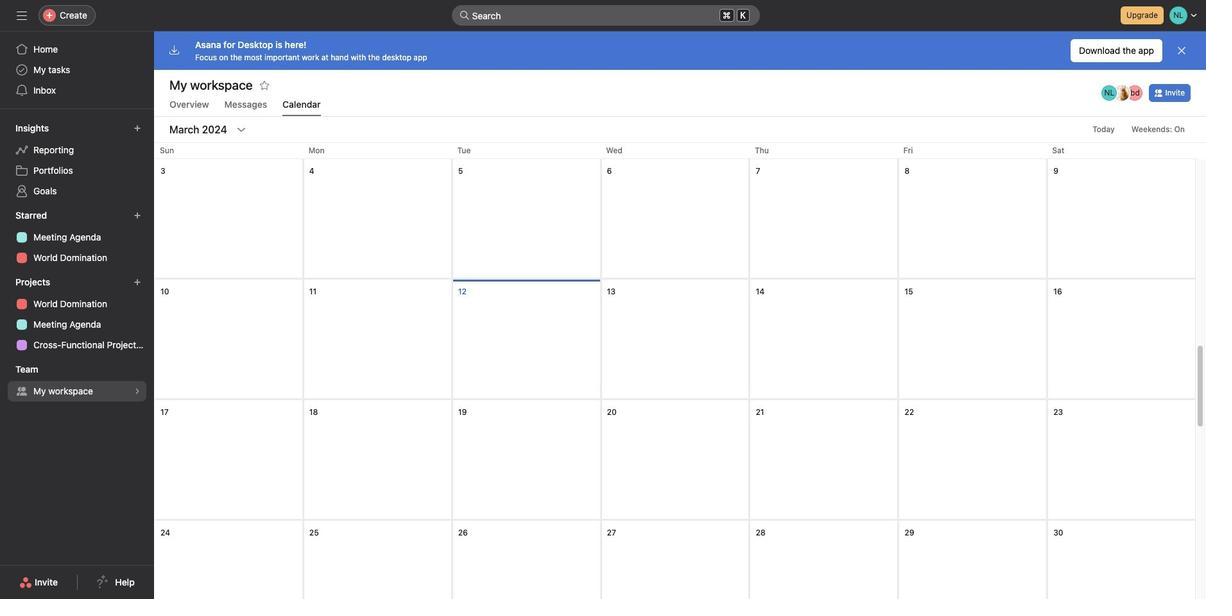 Task type: locate. For each thing, give the bounding box(es) containing it.
new insights image
[[134, 125, 141, 132]]

pick month image
[[236, 125, 246, 135]]

None field
[[452, 5, 760, 26]]

hide sidebar image
[[17, 10, 27, 21]]

add to starred image
[[259, 80, 270, 91]]

projects element
[[0, 271, 154, 358]]

new project or portfolio image
[[134, 279, 141, 286]]

teams element
[[0, 358, 154, 405]]



Task type: describe. For each thing, give the bounding box(es) containing it.
add items to starred image
[[134, 212, 141, 220]]

starred element
[[0, 204, 154, 271]]

see details, my workspace image
[[134, 388, 141, 396]]

dismiss image
[[1177, 46, 1187, 56]]

global element
[[0, 31, 154, 109]]

Search tasks, projects, and more text field
[[452, 5, 760, 26]]

prominent image
[[460, 10, 470, 21]]

insights element
[[0, 117, 154, 204]]



